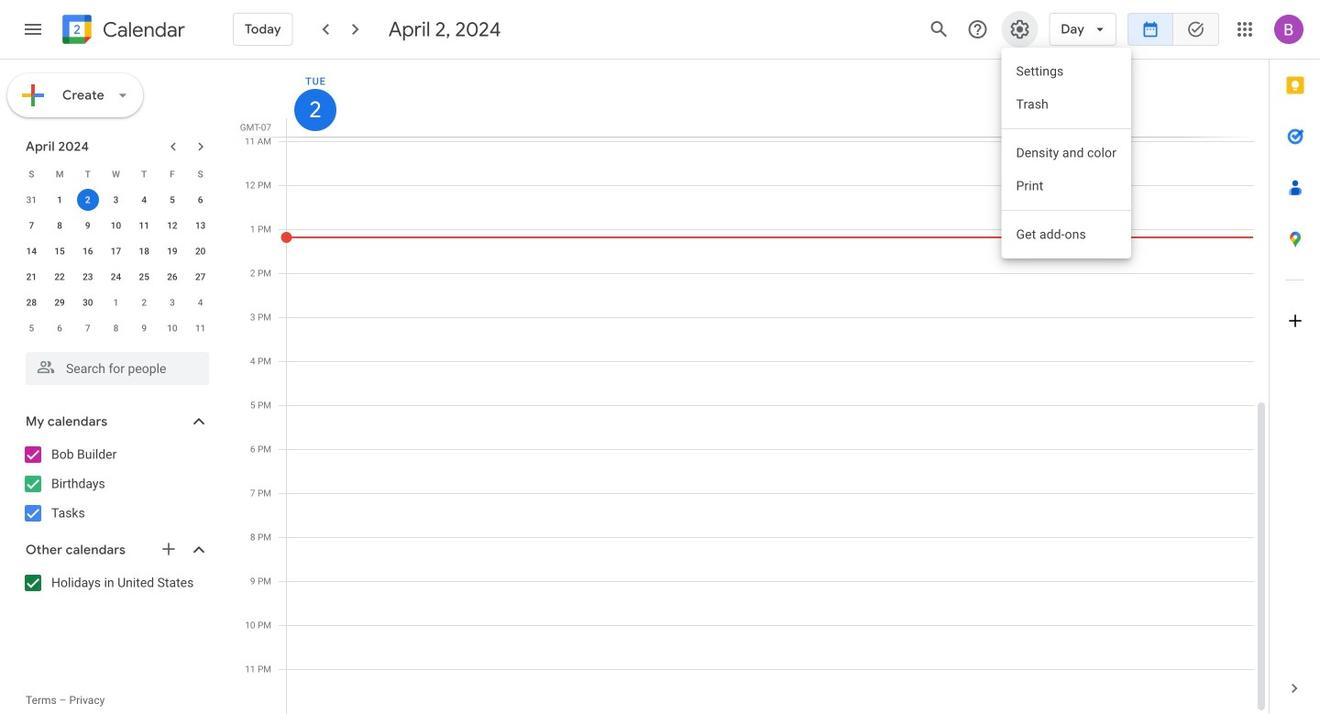 Task type: describe. For each thing, give the bounding box(es) containing it.
16 element
[[77, 240, 99, 262]]

20 element
[[189, 240, 211, 262]]

19 element
[[161, 240, 183, 262]]

may 2 element
[[133, 292, 155, 314]]

3 element
[[105, 189, 127, 211]]

settings menu image
[[1009, 18, 1031, 40]]

10 element
[[105, 215, 127, 237]]

april 2024 grid
[[17, 161, 215, 341]]

1 element
[[49, 189, 71, 211]]

calendar element
[[59, 11, 185, 51]]

3 row from the top
[[17, 213, 215, 238]]

22 element
[[49, 266, 71, 288]]

5 row from the top
[[17, 264, 215, 290]]

30 element
[[77, 292, 99, 314]]

cell inside april 2024 grid
[[74, 187, 102, 213]]

23 element
[[77, 266, 99, 288]]

add other calendars image
[[160, 540, 178, 558]]

4 row from the top
[[17, 238, 215, 264]]

may 11 element
[[189, 317, 211, 339]]

Search for people text field
[[37, 352, 198, 385]]

6 row from the top
[[17, 290, 215, 315]]

2 row from the top
[[17, 187, 215, 213]]

may 4 element
[[189, 292, 211, 314]]

may 6 element
[[49, 317, 71, 339]]

2, today element
[[77, 189, 99, 211]]

4 element
[[133, 189, 155, 211]]

24 element
[[105, 266, 127, 288]]

may 10 element
[[161, 317, 183, 339]]

27 element
[[189, 266, 211, 288]]

may 7 element
[[77, 317, 99, 339]]

tuesday, april 2, today element
[[294, 89, 336, 131]]



Task type: vqa. For each thing, say whether or not it's contained in the screenshot.
heading in Calendar element
yes



Task type: locate. For each thing, give the bounding box(es) containing it.
settings menu menu
[[1001, 48, 1131, 259]]

grid
[[235, 60, 1269, 714]]

row group
[[17, 187, 215, 341]]

25 element
[[133, 266, 155, 288]]

main drawer image
[[22, 18, 44, 40]]

row up 10 element
[[17, 187, 215, 213]]

17 element
[[105, 240, 127, 262]]

13 element
[[189, 215, 211, 237]]

9 element
[[77, 215, 99, 237]]

None search field
[[0, 345, 227, 385]]

heading inside calendar element
[[99, 19, 185, 41]]

row up 3 'element'
[[17, 161, 215, 187]]

my calendars list
[[4, 440, 227, 528]]

tab list
[[1270, 60, 1320, 663]]

heading
[[99, 19, 185, 41]]

row down 10 element
[[17, 238, 215, 264]]

cell
[[74, 187, 102, 213]]

29 element
[[49, 292, 71, 314]]

may 5 element
[[20, 317, 42, 339]]

28 element
[[20, 292, 42, 314]]

row down may 1 element
[[17, 315, 215, 341]]

may 3 element
[[161, 292, 183, 314]]

1 row from the top
[[17, 161, 215, 187]]

row
[[17, 161, 215, 187], [17, 187, 215, 213], [17, 213, 215, 238], [17, 238, 215, 264], [17, 264, 215, 290], [17, 290, 215, 315], [17, 315, 215, 341]]

14 element
[[20, 240, 42, 262]]

may 1 element
[[105, 292, 127, 314]]

6 element
[[189, 189, 211, 211]]

march 31 element
[[20, 189, 42, 211]]

7 row from the top
[[17, 315, 215, 341]]

15 element
[[49, 240, 71, 262]]

21 element
[[20, 266, 42, 288]]

12 element
[[161, 215, 183, 237]]

7 element
[[20, 215, 42, 237]]

column header
[[286, 60, 1254, 137]]

11 element
[[133, 215, 155, 237]]

row up may 8 element
[[17, 290, 215, 315]]

may 8 element
[[105, 317, 127, 339]]

8 element
[[49, 215, 71, 237]]

row up 17 element in the top of the page
[[17, 213, 215, 238]]

may 9 element
[[133, 317, 155, 339]]

5 element
[[161, 189, 183, 211]]

18 element
[[133, 240, 155, 262]]

26 element
[[161, 266, 183, 288]]

row down 17 element in the top of the page
[[17, 264, 215, 290]]



